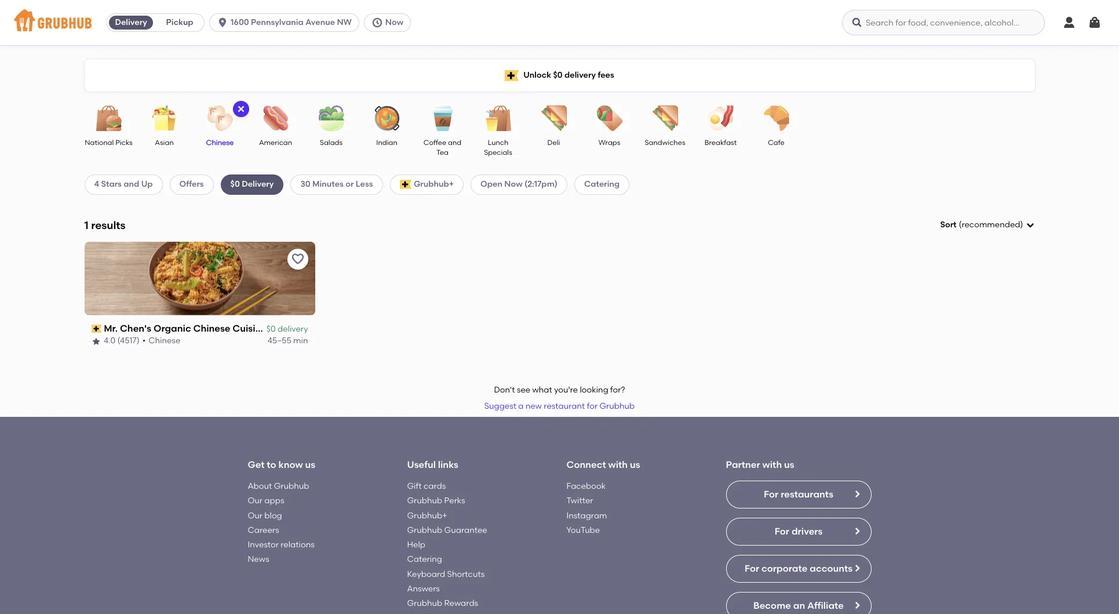 Task type: vqa. For each thing, say whether or not it's contained in the screenshot.
second the $18.00 from right
no



Task type: locate. For each thing, give the bounding box(es) containing it.
catering inside the gift cards grubhub perks grubhub+ grubhub guarantee help catering keyboard shortcuts answers grubhub rewards
[[407, 555, 442, 564]]

4.0 (4517)
[[104, 336, 139, 346]]

national picks image
[[88, 106, 129, 131]]

sandwiches image
[[645, 106, 686, 131]]

open
[[481, 179, 503, 189]]

1 horizontal spatial delivery
[[242, 179, 274, 189]]

0 horizontal spatial grubhub plus flag logo image
[[400, 180, 412, 189]]

grubhub plus flag logo image for unlock $0 delivery fees
[[505, 70, 519, 81]]

1 vertical spatial catering
[[407, 555, 442, 564]]

a
[[519, 401, 524, 411]]

2 horizontal spatial us
[[785, 459, 795, 470]]

restaurant
[[544, 401, 585, 411]]

for down partner with us
[[764, 489, 779, 500]]

right image for for restaurants
[[853, 489, 862, 499]]

answers
[[407, 584, 440, 594]]

delivery left fees
[[565, 70, 596, 80]]

tea
[[437, 149, 449, 157]]

min
[[293, 336, 308, 346]]

right image down right image
[[853, 564, 862, 573]]

svg image
[[1063, 16, 1077, 30], [1088, 16, 1102, 30], [372, 17, 383, 28], [236, 104, 246, 114]]

now right nw
[[386, 17, 404, 27]]

1 with from the left
[[609, 459, 628, 470]]

lunch specials
[[484, 139, 513, 157]]

2 vertical spatial for
[[745, 563, 760, 574]]

for for for corporate accounts
[[745, 563, 760, 574]]

svg image inside the now button
[[372, 17, 383, 28]]

0 vertical spatial and
[[448, 139, 462, 147]]

grubhub plus flag logo image
[[505, 70, 519, 81], [400, 180, 412, 189]]

partner with us
[[726, 459, 795, 470]]

news link
[[248, 555, 269, 564]]

1 vertical spatial grubhub plus flag logo image
[[400, 180, 412, 189]]

suggest a new restaurant for grubhub
[[485, 401, 635, 411]]

0 vertical spatial $0
[[553, 70, 563, 80]]

grubhub
[[600, 401, 635, 411], [274, 481, 309, 491], [407, 496, 443, 506], [407, 525, 443, 535], [407, 599, 443, 608]]

0 vertical spatial now
[[386, 17, 404, 27]]

rewards
[[445, 599, 479, 608]]

relations
[[281, 540, 315, 550]]

1 results main content
[[0, 45, 1120, 614]]

1 vertical spatial delivery
[[242, 179, 274, 189]]

grubhub plus flag logo image left unlock
[[505, 70, 519, 81]]

4.0
[[104, 336, 115, 346]]

accounts
[[810, 563, 853, 574]]

for left corporate
[[745, 563, 760, 574]]

national
[[85, 139, 114, 147]]

0 vertical spatial grubhub plus flag logo image
[[505, 70, 519, 81]]

delivery left pickup
[[115, 17, 147, 27]]

0 horizontal spatial now
[[386, 17, 404, 27]]

$0 up 45–55 on the left bottom
[[267, 324, 276, 334]]

and up tea
[[448, 139, 462, 147]]

1 vertical spatial right image
[[853, 564, 862, 573]]

grubhub down gift cards link
[[407, 496, 443, 506]]

grubhub down the for?
[[600, 401, 635, 411]]

with for connect
[[609, 459, 628, 470]]

chinese left cuisine
[[193, 323, 231, 334]]

cuisine
[[233, 323, 267, 334]]

Search for food, convenience, alcohol... search field
[[843, 10, 1045, 35]]

subscription pass image
[[91, 325, 102, 333]]

1 vertical spatial delivery
[[278, 324, 308, 334]]

right image for become an affiliate
[[853, 601, 862, 610]]

1 our from the top
[[248, 496, 263, 506]]

0 vertical spatial delivery
[[565, 70, 596, 80]]

1 vertical spatial for
[[775, 526, 790, 537]]

don't see what you're looking for?
[[494, 385, 625, 395]]

grubhub inside button
[[600, 401, 635, 411]]

)
[[1021, 220, 1024, 230]]

delivery down american
[[242, 179, 274, 189]]

grubhub+ down tea
[[414, 179, 454, 189]]

drivers
[[792, 526, 823, 537]]

2 horizontal spatial $0
[[553, 70, 563, 80]]

results
[[91, 218, 126, 232]]

2 our from the top
[[248, 511, 263, 520]]

star icon image
[[91, 337, 101, 346]]

deli image
[[534, 106, 574, 131]]

1 horizontal spatial with
[[763, 459, 782, 470]]

2 with from the left
[[763, 459, 782, 470]]

1 horizontal spatial us
[[630, 459, 640, 470]]

0 vertical spatial our
[[248, 496, 263, 506]]

looking
[[580, 385, 609, 395]]

guarantee
[[445, 525, 488, 535]]

0 vertical spatial delivery
[[115, 17, 147, 27]]

now button
[[364, 13, 416, 32]]

2 us from the left
[[630, 459, 640, 470]]

0 horizontal spatial us
[[305, 459, 315, 470]]

our
[[248, 496, 263, 506], [248, 511, 263, 520]]

none field containing sort
[[941, 219, 1035, 231]]

0 horizontal spatial svg image
[[217, 17, 229, 28]]

0 vertical spatial for
[[764, 489, 779, 500]]

right image
[[853, 526, 862, 536]]

catering down wraps
[[584, 179, 620, 189]]

and left up
[[124, 179, 139, 189]]

us right know
[[305, 459, 315, 470]]

grubhub plus flag logo image right less
[[400, 180, 412, 189]]

3 right image from the top
[[853, 601, 862, 610]]

2 horizontal spatial svg image
[[1026, 220, 1035, 230]]

0 vertical spatial right image
[[853, 489, 862, 499]]

2 vertical spatial $0
[[267, 324, 276, 334]]

1 horizontal spatial $0
[[267, 324, 276, 334]]

right image inside for corporate accounts link
[[853, 564, 862, 573]]

for
[[764, 489, 779, 500], [775, 526, 790, 537], [745, 563, 760, 574]]

1 vertical spatial chinese
[[193, 323, 231, 334]]

chinese down organic
[[148, 336, 180, 346]]

minutes
[[313, 179, 344, 189]]

0 vertical spatial catering
[[584, 179, 620, 189]]

links
[[438, 459, 459, 470]]

wraps
[[599, 139, 621, 147]]

(4517)
[[117, 336, 139, 346]]

svg image
[[217, 17, 229, 28], [852, 17, 863, 28], [1026, 220, 1035, 230]]

youtube link
[[567, 525, 600, 535]]

grubhub+ inside the gift cards grubhub perks grubhub+ grubhub guarantee help catering keyboard shortcuts answers grubhub rewards
[[407, 511, 447, 520]]

1 horizontal spatial svg image
[[852, 17, 863, 28]]

0 horizontal spatial with
[[609, 459, 628, 470]]

0 horizontal spatial and
[[124, 179, 139, 189]]

$0 right unlock
[[553, 70, 563, 80]]

1 vertical spatial grubhub+
[[407, 511, 447, 520]]

indian
[[376, 139, 398, 147]]

know
[[279, 459, 303, 470]]

and inside coffee and tea
[[448, 139, 462, 147]]

right image inside become an affiliate link
[[853, 601, 862, 610]]

right image
[[853, 489, 862, 499], [853, 564, 862, 573], [853, 601, 862, 610]]

grubhub down know
[[274, 481, 309, 491]]

youtube
[[567, 525, 600, 535]]

stars
[[101, 179, 122, 189]]

save this restaurant button
[[287, 249, 308, 270]]

useful links
[[407, 459, 459, 470]]

our down about at bottom left
[[248, 496, 263, 506]]

1 horizontal spatial grubhub plus flag logo image
[[505, 70, 519, 81]]

instagram link
[[567, 511, 607, 520]]

right image up right image
[[853, 489, 862, 499]]

lunch specials image
[[478, 106, 519, 131]]

don't
[[494, 385, 515, 395]]

1 vertical spatial our
[[248, 511, 263, 520]]

1 horizontal spatial now
[[505, 179, 523, 189]]

1
[[84, 218, 89, 232]]

with right the partner
[[763, 459, 782, 470]]

2 right image from the top
[[853, 564, 862, 573]]

right image right affiliate
[[853, 601, 862, 610]]

chinese down chinese image
[[206, 139, 234, 147]]

get to know us
[[248, 459, 315, 470]]

0 horizontal spatial delivery
[[115, 17, 147, 27]]

pickup
[[166, 17, 193, 27]]

catering
[[584, 179, 620, 189], [407, 555, 442, 564]]

us right connect
[[630, 459, 640, 470]]

$0 right offers
[[231, 179, 240, 189]]

3 us from the left
[[785, 459, 795, 470]]

breakfast image
[[701, 106, 741, 131]]

offers
[[180, 179, 204, 189]]

for left drivers
[[775, 526, 790, 537]]

4
[[94, 179, 99, 189]]

sort ( recommended )
[[941, 220, 1024, 230]]

us
[[305, 459, 315, 470], [630, 459, 640, 470], [785, 459, 795, 470]]

1 horizontal spatial and
[[448, 139, 462, 147]]

blog
[[265, 511, 282, 520]]

with right connect
[[609, 459, 628, 470]]

shortcuts
[[447, 569, 485, 579]]

coffee and tea image
[[422, 106, 463, 131]]

•
[[142, 336, 145, 346]]

our up careers
[[248, 511, 263, 520]]

0 horizontal spatial $0
[[231, 179, 240, 189]]

1 right image from the top
[[853, 489, 862, 499]]

1 horizontal spatial catering
[[584, 179, 620, 189]]

for drivers
[[775, 526, 823, 537]]

right image inside for restaurants link
[[853, 489, 862, 499]]

for
[[587, 401, 598, 411]]

recommended
[[962, 220, 1021, 230]]

1 vertical spatial $0
[[231, 179, 240, 189]]

none field inside 1 results main content
[[941, 219, 1035, 231]]

specials
[[484, 149, 513, 157]]

0 horizontal spatial catering
[[407, 555, 442, 564]]

catering up keyboard
[[407, 555, 442, 564]]

up
[[141, 179, 153, 189]]

delivery up 45–55 min
[[278, 324, 308, 334]]

help link
[[407, 540, 426, 550]]

grubhub+
[[414, 179, 454, 189], [407, 511, 447, 520]]

grubhub perks link
[[407, 496, 465, 506]]

2 vertical spatial right image
[[853, 601, 862, 610]]

delivery inside delivery button
[[115, 17, 147, 27]]

chinese
[[206, 139, 234, 147], [193, 323, 231, 334], [148, 336, 180, 346]]

grubhub+ down grubhub perks link
[[407, 511, 447, 520]]

now right open
[[505, 179, 523, 189]]

1 us from the left
[[305, 459, 315, 470]]

us up for restaurants at the right bottom
[[785, 459, 795, 470]]

1 vertical spatial now
[[505, 179, 523, 189]]

help
[[407, 540, 426, 550]]

partner
[[726, 459, 761, 470]]

None field
[[941, 219, 1035, 231]]

for restaurants link
[[726, 481, 872, 508]]

coffee and tea
[[424, 139, 462, 157]]

1600 pennsylvania avenue nw
[[231, 17, 352, 27]]

us for partner with us
[[785, 459, 795, 470]]



Task type: describe. For each thing, give the bounding box(es) containing it.
svg image inside the "1600 pennsylvania avenue nw" "button"
[[217, 17, 229, 28]]

45–55 min
[[268, 336, 308, 346]]

instagram
[[567, 511, 607, 520]]

careers link
[[248, 525, 279, 535]]

asian
[[155, 139, 174, 147]]

answers link
[[407, 584, 440, 594]]

chinese image
[[200, 106, 240, 131]]

2 vertical spatial chinese
[[148, 336, 180, 346]]

unlock $0 delivery fees
[[524, 70, 615, 80]]

become an affiliate link
[[726, 592, 872, 614]]

main navigation navigation
[[0, 0, 1120, 45]]

national picks
[[85, 139, 133, 147]]

get
[[248, 459, 265, 470]]

connect with us
[[567, 459, 640, 470]]

pennsylvania
[[251, 17, 304, 27]]

1600 pennsylvania avenue nw button
[[209, 13, 364, 32]]

right image for for corporate accounts
[[853, 564, 862, 573]]

coffee
[[424, 139, 447, 147]]

1600
[[231, 17, 249, 27]]

restaurants
[[781, 489, 834, 500]]

4 stars and up
[[94, 179, 153, 189]]

twitter
[[567, 496, 593, 506]]

apps
[[265, 496, 284, 506]]

for corporate accounts link
[[726, 555, 872, 583]]

catering link
[[407, 555, 442, 564]]

investor relations link
[[248, 540, 315, 550]]

an
[[794, 600, 806, 611]]

for restaurants
[[764, 489, 834, 500]]

1 vertical spatial and
[[124, 179, 139, 189]]

grubhub plus flag logo image for grubhub+
[[400, 180, 412, 189]]

breakfast
[[705, 139, 737, 147]]

salads
[[320, 139, 343, 147]]

$0 for $0 delivery
[[267, 324, 276, 334]]

suggest a new restaurant for grubhub button
[[479, 396, 640, 417]]

organic
[[154, 323, 191, 334]]

keyboard
[[407, 569, 445, 579]]

$0 delivery
[[231, 179, 274, 189]]

american
[[259, 139, 292, 147]]

about grubhub our apps our blog careers investor relations news
[[248, 481, 315, 564]]

fees
[[598, 70, 615, 80]]

news
[[248, 555, 269, 564]]

grubhub guarantee link
[[407, 525, 488, 535]]

affiliate
[[808, 600, 844, 611]]

you're
[[554, 385, 578, 395]]

$0 for $0 delivery
[[231, 179, 240, 189]]

grubhub+ link
[[407, 511, 447, 520]]

corporate
[[762, 563, 808, 574]]

suggest
[[485, 401, 517, 411]]

0 vertical spatial chinese
[[206, 139, 234, 147]]

useful
[[407, 459, 436, 470]]

now inside 1 results main content
[[505, 179, 523, 189]]

nw
[[337, 17, 352, 27]]

cafe image
[[756, 106, 797, 131]]

• chinese
[[142, 336, 180, 346]]

facebook link
[[567, 481, 606, 491]]

become an affiliate
[[754, 600, 844, 611]]

avenue
[[306, 17, 335, 27]]

our blog link
[[248, 511, 282, 520]]

perks
[[445, 496, 465, 506]]

now inside button
[[386, 17, 404, 27]]

grubhub rewards link
[[407, 599, 479, 608]]

twitter link
[[567, 496, 593, 506]]

for corporate accounts
[[745, 563, 853, 574]]

pickup button
[[155, 13, 204, 32]]

30
[[301, 179, 311, 189]]

investor
[[248, 540, 279, 550]]

gift cards link
[[407, 481, 446, 491]]

cafe
[[768, 139, 785, 147]]

about grubhub link
[[248, 481, 309, 491]]

our apps link
[[248, 496, 284, 506]]

grubhub down answers link
[[407, 599, 443, 608]]

1 horizontal spatial delivery
[[565, 70, 596, 80]]

0 vertical spatial grubhub+
[[414, 179, 454, 189]]

delivery inside 1 results main content
[[242, 179, 274, 189]]

grubhub down grubhub+ link
[[407, 525, 443, 535]]

cards
[[424, 481, 446, 491]]

chen's
[[120, 323, 151, 334]]

for for for drivers
[[775, 526, 790, 537]]

wraps image
[[589, 106, 630, 131]]

indian image
[[367, 106, 407, 131]]

careers
[[248, 525, 279, 535]]

us for connect with us
[[630, 459, 640, 470]]

save this restaurant image
[[291, 252, 305, 266]]

lunch
[[488, 139, 509, 147]]

what
[[533, 385, 552, 395]]

become
[[754, 600, 791, 611]]

0 horizontal spatial delivery
[[278, 324, 308, 334]]

salads image
[[311, 106, 352, 131]]

45–55
[[268, 336, 292, 346]]

open now (2:17pm)
[[481, 179, 558, 189]]

mr. chen's organic chinese cuisine logo image
[[84, 242, 315, 315]]

unlock
[[524, 70, 551, 80]]

less
[[356, 179, 373, 189]]

asian image
[[144, 106, 185, 131]]

connect
[[567, 459, 606, 470]]

see
[[517, 385, 531, 395]]

american image
[[255, 106, 296, 131]]

grubhub inside the about grubhub our apps our blog careers investor relations news
[[274, 481, 309, 491]]

picks
[[116, 139, 133, 147]]

for for for restaurants
[[764, 489, 779, 500]]

gift cards grubhub perks grubhub+ grubhub guarantee help catering keyboard shortcuts answers grubhub rewards
[[407, 481, 488, 608]]

mr.
[[104, 323, 118, 334]]

with for partner
[[763, 459, 782, 470]]

1 results
[[84, 218, 126, 232]]

delivery button
[[107, 13, 155, 32]]



